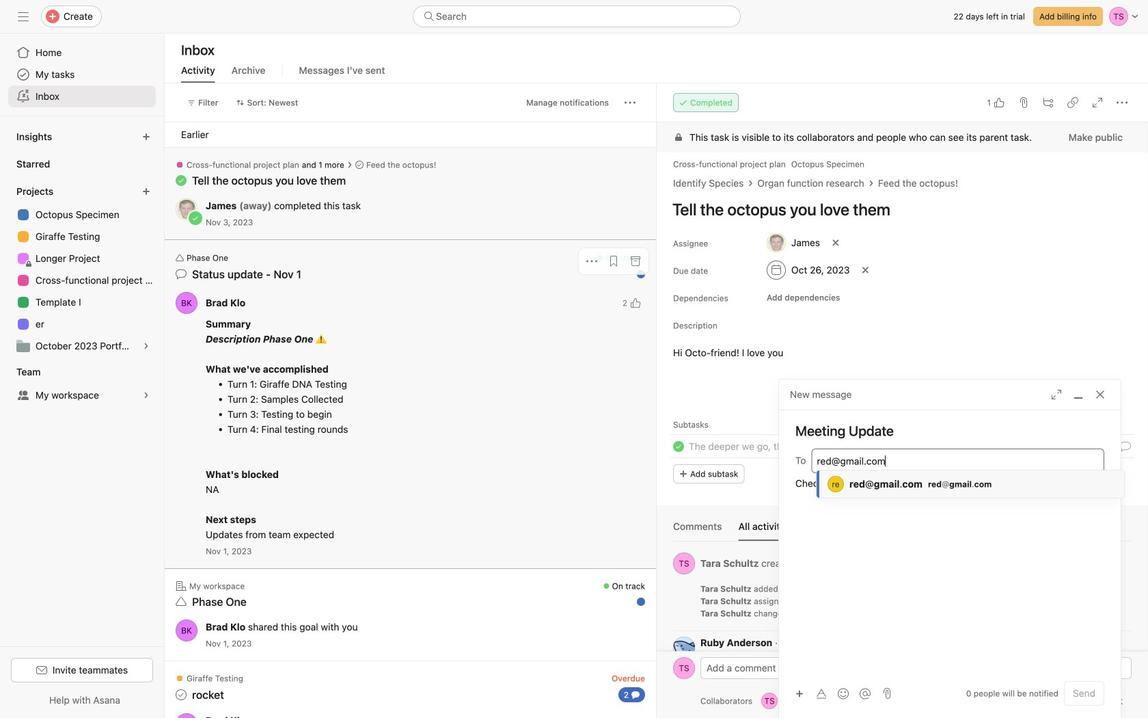 Task type: vqa. For each thing, say whether or not it's contained in the screenshot.
"team"
no



Task type: describe. For each thing, give the bounding box(es) containing it.
attachments: add a file to this task, tell the octopus you love them image
[[1019, 97, 1030, 108]]

tell the octopus you love them dialog
[[657, 83, 1149, 718]]

delete story image
[[1123, 596, 1131, 605]]

1 like. click to like this task image
[[994, 97, 1005, 108]]

0 vertical spatial open user profile image
[[176, 292, 198, 314]]

expand popout to full screen image
[[1052, 389, 1063, 400]]

⚠️ image
[[316, 334, 327, 345]]

new insights image
[[142, 133, 150, 141]]

2 vertical spatial open user profile image
[[674, 657, 696, 679]]

formatting image
[[817, 688, 828, 699]]

at mention image
[[860, 688, 871, 699]]

full screen image
[[1093, 97, 1104, 108]]

add or remove collaborators image
[[800, 693, 817, 709]]

1 horizontal spatial open user profile image
[[674, 637, 696, 659]]

global element
[[0, 34, 164, 116]]

clear due date image
[[862, 266, 870, 274]]

minimize image
[[1074, 389, 1085, 400]]

emoji image
[[838, 688, 849, 699]]

hide sidebar image
[[18, 11, 29, 22]]

Type the name of a team, a project, or people text field
[[818, 453, 1098, 469]]

leftcount image
[[632, 691, 640, 699]]

status update icon image
[[176, 269, 187, 280]]

new project or portfolio image
[[142, 187, 150, 196]]

tab list inside tell the octopus you love them dialog
[[674, 519, 1133, 542]]

0 horizontal spatial add or remove collaborators image
[[762, 693, 778, 709]]

archive notification image
[[631, 256, 642, 267]]



Task type: locate. For each thing, give the bounding box(es) containing it.
show options image
[[1119, 638, 1127, 646]]

delete story image up delete story image
[[1123, 584, 1131, 592]]

copy task link image
[[1068, 97, 1079, 108]]

Task Name text field
[[664, 194, 1133, 225], [689, 439, 872, 454]]

2 likes. click to like this task image
[[631, 298, 642, 308]]

add or remove collaborators image left the emoji icon
[[825, 697, 833, 705]]

list item
[[657, 434, 1149, 459]]

Add subject text field
[[780, 421, 1122, 440]]

completed image
[[671, 438, 687, 455]]

more actions image
[[625, 97, 636, 108]]

1 delete story image from the top
[[1123, 584, 1131, 592]]

more actions for this task image
[[1118, 97, 1128, 108]]

1 vertical spatial open user profile image
[[176, 620, 198, 642]]

open user profile image
[[176, 292, 198, 314], [674, 637, 696, 659]]

add or remove collaborators image
[[762, 693, 778, 709], [825, 697, 833, 705]]

tab list
[[674, 519, 1133, 542]]

0 vertical spatial task name text field
[[664, 194, 1133, 225]]

1 vertical spatial delete story image
[[1123, 609, 1131, 617]]

list box
[[413, 5, 741, 27]]

sort: newest image
[[236, 98, 245, 107]]

add subtask image
[[1044, 97, 1055, 108]]

add to bookmarks image
[[609, 256, 620, 267]]

insert an object image
[[796, 690, 804, 698]]

close image
[[1096, 389, 1107, 400]]

1 horizontal spatial add or remove collaborators image
[[825, 697, 833, 705]]

0 horizontal spatial open user profile image
[[176, 292, 198, 314]]

remove assignee image
[[832, 239, 841, 247]]

1 vertical spatial open user profile image
[[674, 637, 696, 659]]

add or remove collaborators image left 'insert an object' icon
[[762, 693, 778, 709]]

2 delete story image from the top
[[1123, 609, 1131, 617]]

dialog
[[780, 380, 1122, 718]]

0 vertical spatial open user profile image
[[674, 553, 696, 574]]

Completed checkbox
[[671, 438, 687, 455]]

see details, my workspace image
[[142, 391, 150, 399]]

delete story image down delete story image
[[1123, 609, 1131, 617]]

main content
[[657, 122, 1149, 716]]

projects element
[[0, 179, 164, 360]]

1 vertical spatial task name text field
[[689, 439, 872, 454]]

0 vertical spatial delete story image
[[1123, 584, 1131, 592]]

open user profile image
[[674, 553, 696, 574], [176, 620, 198, 642], [674, 657, 696, 679]]

toolbar
[[791, 684, 878, 703]]

teams element
[[0, 360, 164, 409]]

delete story image
[[1123, 584, 1131, 592], [1123, 609, 1131, 617]]

0 comments. click to go to subtask details and comments image
[[1121, 441, 1132, 452]]

see details, october 2023 portfolio image
[[142, 342, 150, 350]]



